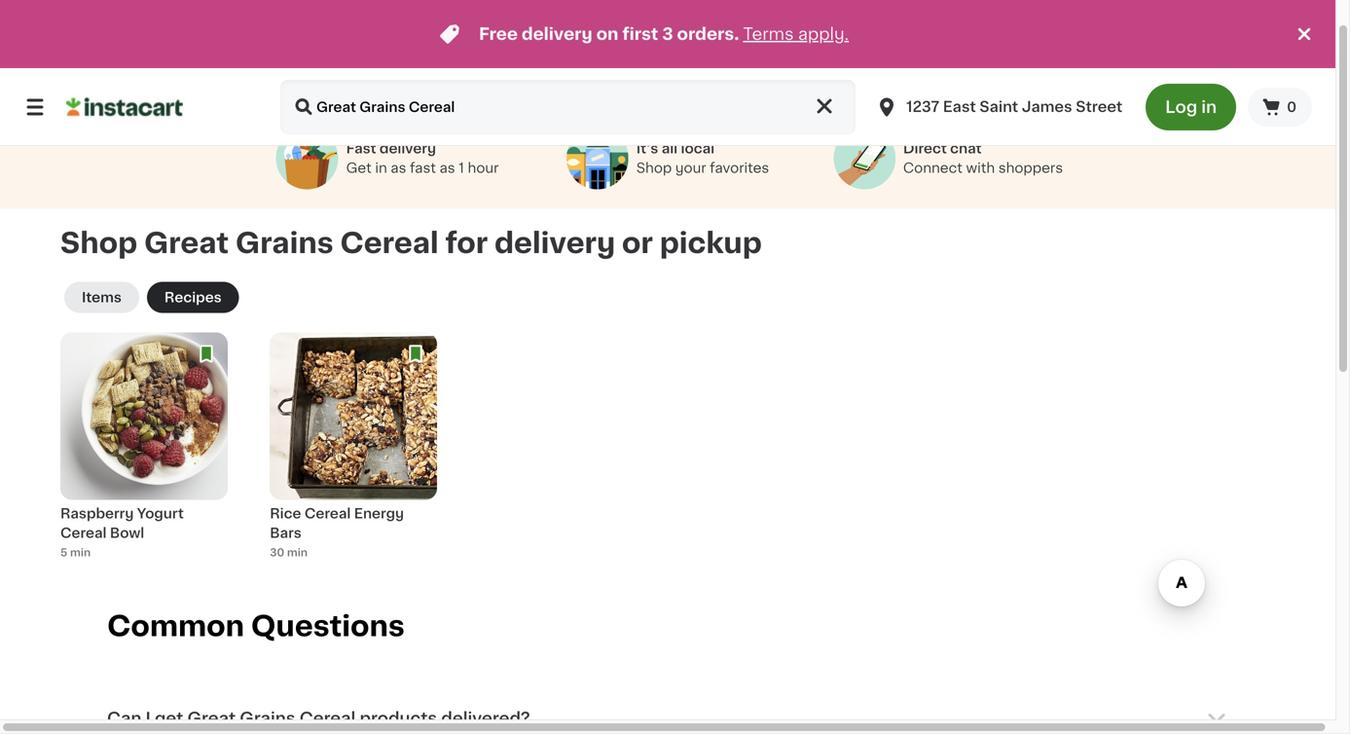 Task type: describe. For each thing, give the bounding box(es) containing it.
for
[[446, 229, 488, 257]]

terms
[[743, 26, 794, 42]]

3
[[663, 26, 674, 42]]

energy
[[354, 507, 404, 520]]

pickup
[[660, 229, 762, 257]]

can i get great grains cereal products delivered? button
[[107, 684, 1229, 734]]

0
[[1288, 100, 1297, 114]]

delivery for fast
[[380, 142, 436, 155]]

apply.
[[798, 26, 849, 42]]

east
[[943, 100, 977, 114]]

1237 east saint james street
[[907, 100, 1123, 114]]

chat
[[951, 142, 982, 155]]

can
[[107, 711, 142, 727]]

questions
[[251, 612, 405, 640]]

james
[[1022, 100, 1073, 114]]

log in
[[1166, 99, 1217, 115]]

great inside dropdown button
[[187, 711, 236, 727]]

on
[[597, 26, 619, 42]]

1 1237 east saint james street button from the left
[[864, 80, 1135, 134]]

30 min
[[270, 547, 308, 558]]

all
[[662, 142, 678, 155]]

limited time offer region
[[0, 0, 1293, 68]]

street
[[1076, 100, 1123, 114]]

direct chat
[[904, 142, 982, 155]]

0 vertical spatial grains
[[236, 229, 334, 257]]

shop great grains cereal for delivery or pickup
[[60, 229, 762, 257]]

cereal left the for
[[340, 229, 439, 257]]

instacart logo image
[[66, 95, 183, 119]]

cereal inside raspberry yogurt cereal bowl
[[60, 526, 107, 540]]

delivered?
[[441, 711, 530, 727]]

cereal inside rice cereal energy bars
[[305, 507, 351, 520]]

rice cereal energy bars
[[270, 507, 404, 540]]

yogurt
[[137, 507, 184, 520]]

min for bowl
[[70, 547, 91, 558]]

min for bars
[[287, 547, 308, 558]]

or
[[622, 229, 653, 257]]

raspberry
[[60, 507, 134, 520]]

in
[[1202, 99, 1217, 115]]

orders.
[[677, 26, 740, 42]]

recipes
[[165, 291, 222, 304]]



Task type: vqa. For each thing, say whether or not it's contained in the screenshot.
leftmost the Freschetta
no



Task type: locate. For each thing, give the bounding box(es) containing it.
1 min from the left
[[70, 547, 91, 558]]

free
[[479, 26, 518, 42]]

fast delivery
[[346, 142, 436, 155]]

0 vertical spatial great
[[144, 229, 229, 257]]

grains
[[236, 229, 334, 257], [240, 711, 296, 727]]

items button
[[64, 282, 139, 313]]

2 1237 east saint james street button from the left
[[876, 80, 1123, 134]]

2 vertical spatial delivery
[[495, 229, 616, 257]]

min
[[70, 547, 91, 558], [287, 547, 308, 558]]

first
[[623, 26, 659, 42]]

great up recipes
[[144, 229, 229, 257]]

recipe card group
[[60, 332, 228, 572], [270, 332, 437, 572]]

great right get
[[187, 711, 236, 727]]

raspberry yogurt cereal bowl
[[60, 507, 184, 540]]

None search field
[[280, 80, 856, 134]]

i
[[146, 711, 151, 727]]

direct
[[904, 142, 947, 155]]

cereal up "5 min"
[[60, 526, 107, 540]]

recipe card group containing rice cereal energy bars
[[270, 332, 437, 572]]

1 horizontal spatial min
[[287, 547, 308, 558]]

log
[[1166, 99, 1198, 115]]

get
[[155, 711, 183, 727]]

1 vertical spatial delivery
[[380, 142, 436, 155]]

free delivery on first 3 orders. terms apply.
[[479, 26, 849, 42]]

0 horizontal spatial min
[[70, 547, 91, 558]]

it's
[[637, 142, 659, 155]]

cereal inside can i get great grains cereal products delivered? dropdown button
[[300, 711, 356, 727]]

recipes button
[[147, 282, 239, 313]]

it's all local
[[637, 142, 715, 155]]

Search field
[[280, 80, 856, 134]]

delivery left or
[[495, 229, 616, 257]]

items
[[82, 291, 122, 304]]

1 horizontal spatial recipe card group
[[270, 332, 437, 572]]

1237 east saint james street button
[[864, 80, 1135, 134], [876, 80, 1123, 134]]

1237
[[907, 100, 940, 114]]

cereal right rice
[[305, 507, 351, 520]]

1 recipe card group from the left
[[60, 332, 228, 572]]

fast
[[346, 142, 376, 155]]

cereal
[[340, 229, 439, 257], [305, 507, 351, 520], [60, 526, 107, 540], [300, 711, 356, 727]]

bars
[[270, 526, 302, 540]]

delivery for free
[[522, 26, 593, 42]]

min right 30
[[287, 547, 308, 558]]

delivery right "fast"
[[380, 142, 436, 155]]

1 vertical spatial great
[[187, 711, 236, 727]]

2 recipe card group from the left
[[270, 332, 437, 572]]

0 button
[[1249, 88, 1313, 127]]

bowl
[[110, 526, 144, 540]]

0 vertical spatial delivery
[[522, 26, 593, 42]]

common questions
[[107, 612, 405, 640]]

grains inside can i get great grains cereal products delivered? dropdown button
[[240, 711, 296, 727]]

can i get great grains cereal products delivered?
[[107, 711, 530, 727]]

common
[[107, 612, 244, 640]]

rice
[[270, 507, 301, 520]]

great
[[144, 229, 229, 257], [187, 711, 236, 727]]

min right 5
[[70, 547, 91, 558]]

delivery
[[522, 26, 593, 42], [380, 142, 436, 155], [495, 229, 616, 257]]

30
[[270, 547, 285, 558]]

1 vertical spatial grains
[[240, 711, 296, 727]]

saint
[[980, 100, 1019, 114]]

delivery inside limited time offer region
[[522, 26, 593, 42]]

cereal left 'products'
[[300, 711, 356, 727]]

log in button
[[1146, 84, 1237, 131]]

products
[[360, 711, 437, 727]]

0 horizontal spatial recipe card group
[[60, 332, 228, 572]]

recipe card group containing raspberry yogurt cereal bowl
[[60, 332, 228, 572]]

2 min from the left
[[287, 547, 308, 558]]

shop
[[60, 229, 137, 257]]

delivery left on
[[522, 26, 593, 42]]

terms apply. link
[[743, 26, 849, 42]]

5
[[60, 547, 67, 558]]

local
[[681, 142, 715, 155]]

5 min
[[60, 547, 91, 558]]



